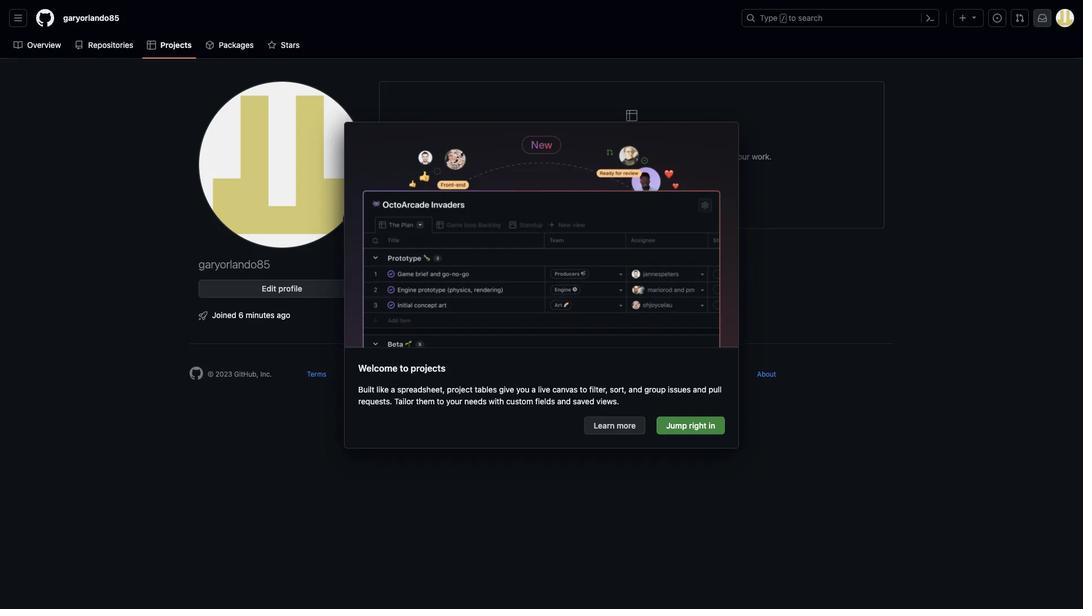 Task type: describe. For each thing, give the bounding box(es) containing it.
0 horizontal spatial a
[[391, 385, 395, 394]]

filter,
[[589, 385, 608, 394]]

minutes
[[246, 310, 275, 320]]

learn
[[594, 421, 615, 430]]

github
[[638, 131, 681, 146]]

projects link
[[142, 37, 196, 54]]

customizable,
[[544, 152, 594, 161]]

like
[[377, 385, 389, 394]]

and left the pull
[[693, 385, 706, 394]]

star image
[[267, 41, 276, 50]]

with
[[489, 397, 504, 406]]

more
[[617, 421, 636, 430]]

jump right in
[[666, 421, 715, 430]]

overview link
[[9, 37, 66, 54]]

canvas
[[552, 385, 578, 394]]

tool
[[625, 152, 639, 161]]

create
[[536, 131, 577, 146]]

plus image
[[958, 14, 967, 23]]

terms
[[307, 370, 326, 378]]

packages link
[[201, 37, 258, 54]]

notifications image
[[1038, 14, 1047, 23]]

0 vertical spatial garyorlando85
[[63, 13, 119, 23]]

security link
[[394, 370, 420, 378]]

package image
[[205, 41, 214, 50]]

© 2023 github, inc.
[[208, 370, 272, 378]]

spreadsheet,
[[397, 385, 445, 394]]

project inside new project button
[[628, 182, 654, 191]]

welcome to projects
[[358, 363, 446, 374]]

learn more
[[594, 421, 636, 430]]

give
[[499, 385, 514, 394]]

profile
[[278, 284, 302, 293]]

edit
[[262, 284, 276, 293]]

pull
[[709, 385, 722, 394]]

and inside create your first github project projects are a customizable, flexible tool for planning and tracking your work.
[[686, 152, 700, 161]]

first
[[610, 131, 635, 146]]

for
[[641, 152, 651, 161]]

packages
[[219, 40, 254, 50]]

to up saved
[[580, 385, 587, 394]]

type / to search
[[760, 13, 823, 23]]

about
[[757, 370, 776, 378]]

joined 6 minutes ago
[[212, 310, 290, 320]]

garyorlando85 link
[[59, 9, 124, 27]]

privacy
[[349, 370, 372, 378]]

edit profile
[[262, 284, 302, 293]]

and down canvas
[[557, 397, 571, 406]]

©
[[208, 370, 214, 378]]

search
[[798, 13, 823, 23]]

table image for projects
[[147, 41, 156, 50]]

0 vertical spatial your
[[580, 131, 608, 146]]

issue opened image
[[993, 14, 1002, 23]]

built
[[358, 385, 374, 394]]

ago
[[277, 310, 290, 320]]

and right sort,
[[629, 385, 642, 394]]

planning
[[653, 152, 684, 161]]

welcome
[[358, 363, 398, 374]]

git pull request image
[[1015, 14, 1024, 23]]

tables
[[475, 385, 497, 394]]

fields
[[535, 397, 555, 406]]

inc.
[[260, 370, 272, 378]]

2 horizontal spatial your
[[734, 152, 750, 161]]

0 horizontal spatial projects
[[160, 40, 192, 50]]



Task type: vqa. For each thing, say whether or not it's contained in the screenshot.
LLM
no



Task type: locate. For each thing, give the bounding box(es) containing it.
project inside create your first github project projects are a customizable, flexible tool for planning and tracking your work.
[[684, 131, 727, 146]]

table image
[[147, 41, 156, 50], [625, 109, 639, 122]]

homepage image
[[36, 9, 54, 27]]

project right new
[[628, 182, 654, 191]]

in
[[709, 421, 715, 430]]

projects
[[411, 363, 446, 374]]

1 vertical spatial table image
[[625, 109, 639, 122]]

1 horizontal spatial your
[[580, 131, 608, 146]]

tracking
[[702, 152, 731, 161]]

right
[[689, 421, 707, 430]]

them
[[416, 397, 435, 406]]

saved
[[573, 397, 594, 406]]

project down 'status' link
[[447, 385, 473, 394]]

jump right in button
[[657, 417, 725, 435]]

2023
[[216, 370, 232, 378]]

live
[[538, 385, 550, 394]]

edit profile button
[[199, 280, 366, 298]]

/
[[781, 15, 785, 23]]

table image for create your first github project
[[625, 109, 639, 122]]

project for spreadsheet,
[[447, 385, 473, 394]]

table image right repositories
[[147, 41, 156, 50]]

requests.
[[358, 397, 392, 406]]

status
[[443, 370, 463, 378]]

overview
[[27, 40, 61, 50]]

table image inside projects link
[[147, 41, 156, 50]]

a left live at the bottom
[[532, 385, 536, 394]]

custom
[[506, 397, 533, 406]]

footer
[[181, 344, 903, 408]]

status link
[[443, 370, 463, 378]]

0 horizontal spatial garyorlando85
[[63, 13, 119, 23]]

work.
[[752, 152, 772, 161]]

to
[[789, 13, 796, 23], [400, 363, 408, 374], [580, 385, 587, 394], [437, 397, 444, 406]]

learn more link
[[584, 417, 645, 435]]

a right like
[[391, 385, 395, 394]]

command palette image
[[926, 14, 935, 23]]

joined
[[212, 310, 236, 320]]

footer containing © 2023 github, inc.
[[181, 344, 903, 408]]

1 vertical spatial project
[[628, 182, 654, 191]]

book image
[[14, 41, 23, 50]]

change your avatar image
[[199, 81, 366, 248]]

2 vertical spatial project
[[447, 385, 473, 394]]

to left projects
[[400, 363, 408, 374]]

needs
[[464, 397, 487, 406]]

create your first github project projects are a customizable, flexible tool for planning and tracking your work.
[[492, 131, 772, 161]]

0 horizontal spatial project
[[447, 385, 473, 394]]

repo image
[[75, 41, 84, 50]]

repositories
[[88, 40, 133, 50]]

a right are at the left of page
[[537, 152, 542, 161]]

projects inside create your first github project projects are a customizable, flexible tool for planning and tracking your work.
[[492, 152, 522, 161]]

1 horizontal spatial projects
[[492, 152, 522, 161]]

1 vertical spatial projects
[[492, 152, 522, 161]]

your left work.
[[734, 152, 750, 161]]

6
[[239, 310, 244, 320]]

garyorlando85 up repo image
[[63, 13, 119, 23]]

and
[[686, 152, 700, 161], [629, 385, 642, 394], [693, 385, 706, 394], [557, 397, 571, 406]]

projects left package image
[[160, 40, 192, 50]]

new
[[609, 182, 626, 191]]

tailor
[[394, 397, 414, 406]]

garyorlando85
[[63, 13, 119, 23], [199, 257, 270, 270]]

your
[[580, 131, 608, 146], [734, 152, 750, 161], [446, 397, 462, 406]]

1 vertical spatial your
[[734, 152, 750, 161]]

2 vertical spatial your
[[446, 397, 462, 406]]

0 vertical spatial table image
[[147, 41, 156, 50]]

a inside create your first github project projects are a customizable, flexible tool for planning and tracking your work.
[[537, 152, 542, 161]]

table image up first
[[625, 109, 639, 122]]

flexible
[[597, 152, 623, 161]]

smiley image
[[349, 215, 358, 224]]

your up flexible
[[580, 131, 608, 146]]

stars link
[[263, 37, 304, 54]]

views.
[[596, 397, 619, 406]]

1 vertical spatial garyorlando85
[[199, 257, 270, 270]]

1 horizontal spatial table image
[[625, 109, 639, 122]]

your inside built like a spreadsheet, project tables give you a live canvas to filter, sort, and group issues and pull requests. tailor them to your needs with custom fields and saved views.
[[446, 397, 462, 406]]

a
[[537, 152, 542, 161], [391, 385, 395, 394], [532, 385, 536, 394]]

homepage image
[[190, 367, 203, 380]]

rocket image
[[199, 311, 208, 320]]

your left needs
[[446, 397, 462, 406]]

about link
[[757, 370, 776, 378]]

group
[[644, 385, 666, 394]]

privacy link
[[349, 370, 372, 378]]

2 horizontal spatial a
[[537, 152, 542, 161]]

1 horizontal spatial a
[[532, 385, 536, 394]]

terms link
[[307, 370, 326, 378]]

garyorlando85 up edit
[[199, 257, 270, 270]]

security
[[394, 370, 420, 378]]

projects left are at the left of page
[[492, 152, 522, 161]]

project inside built like a spreadsheet, project tables give you a live canvas to filter, sort, and group issues and pull requests. tailor them to your needs with custom fields and saved views.
[[447, 385, 473, 394]]

project
[[684, 131, 727, 146], [628, 182, 654, 191], [447, 385, 473, 394]]

type
[[760, 13, 778, 23]]

issues
[[668, 385, 691, 394]]

you
[[516, 385, 529, 394]]

1 horizontal spatial garyorlando85
[[199, 257, 270, 270]]

0 horizontal spatial your
[[446, 397, 462, 406]]

triangle down image
[[970, 13, 979, 22]]

to right /
[[789, 13, 796, 23]]

1 horizontal spatial project
[[628, 182, 654, 191]]

0 vertical spatial project
[[684, 131, 727, 146]]

are
[[524, 152, 535, 161]]

project up the tracking at the top right of page
[[684, 131, 727, 146]]

2 horizontal spatial project
[[684, 131, 727, 146]]

and left the tracking at the top right of page
[[686, 152, 700, 161]]

0 horizontal spatial table image
[[147, 41, 156, 50]]

to right them
[[437, 397, 444, 406]]

new project
[[609, 182, 654, 191]]

built like a spreadsheet, project tables give you a live canvas to filter, sort, and group issues and pull requests. tailor them to your needs with custom fields and saved views.
[[358, 385, 722, 406]]

sort,
[[610, 385, 626, 394]]

projects
[[160, 40, 192, 50], [492, 152, 522, 161]]

github,
[[234, 370, 258, 378]]

jump
[[666, 421, 687, 430]]

project for github
[[684, 131, 727, 146]]

stars
[[281, 40, 300, 50]]

repositories link
[[70, 37, 138, 54]]

new project button
[[602, 177, 662, 195]]

0 vertical spatial projects
[[160, 40, 192, 50]]



